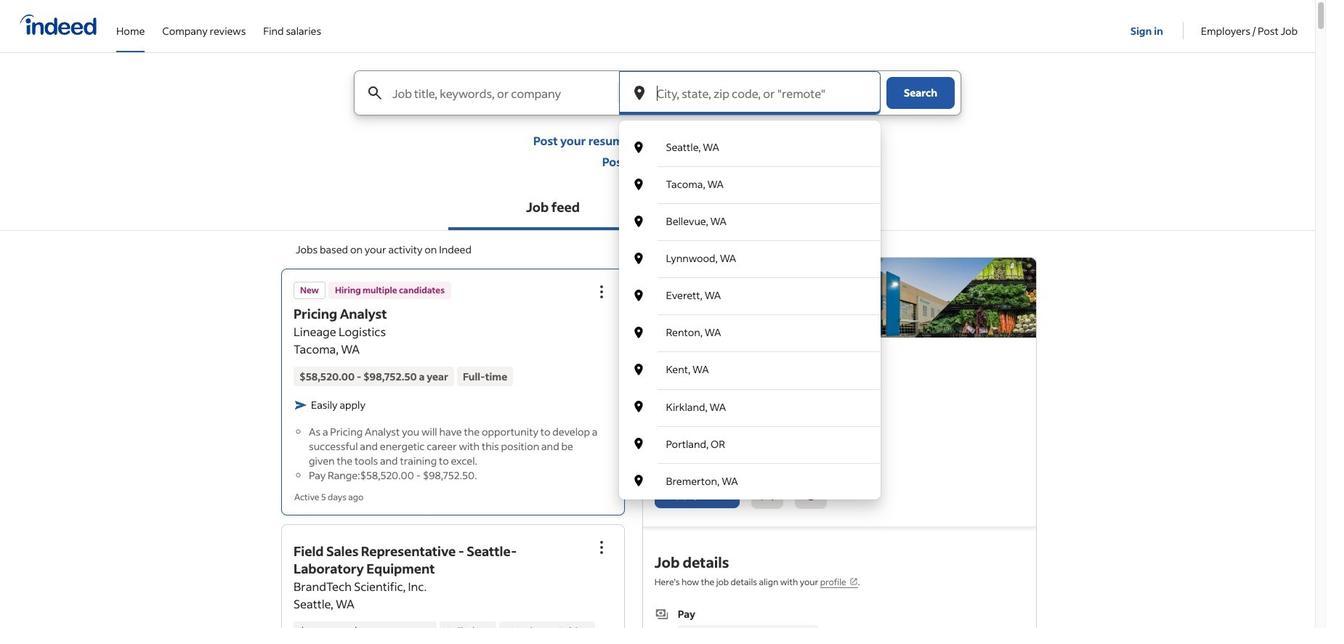 Task type: describe. For each thing, give the bounding box(es) containing it.
search: Job title, keywords, or company text field
[[390, 71, 617, 115]]

lineage (opens in a new tab) image
[[695, 404, 705, 414]]

Edit location text field
[[654, 71, 881, 115]]



Task type: locate. For each thing, give the bounding box(es) containing it.
job actions for pricing analyst is collapsed image
[[593, 283, 610, 301]]

tab list
[[0, 187, 1316, 231]]

job actions for field sales representative - seattle- laboratory equipment is collapsed image
[[593, 539, 610, 557]]

not interested image
[[803, 485, 820, 503]]

main content
[[0, 71, 1316, 629]]

save this job image
[[759, 485, 776, 503]]

search suggestions list box
[[619, 129, 881, 500]]

3 out of 5 stars image
[[717, 401, 782, 418], [717, 401, 730, 418]]

lineage logo image
[[643, 258, 1036, 338], [655, 325, 698, 369]]

job preferences (opens in a new window) image
[[849, 578, 858, 587]]

None search field
[[342, 71, 973, 500]]



Task type: vqa. For each thing, say whether or not it's contained in the screenshot.
the bottommost about
no



